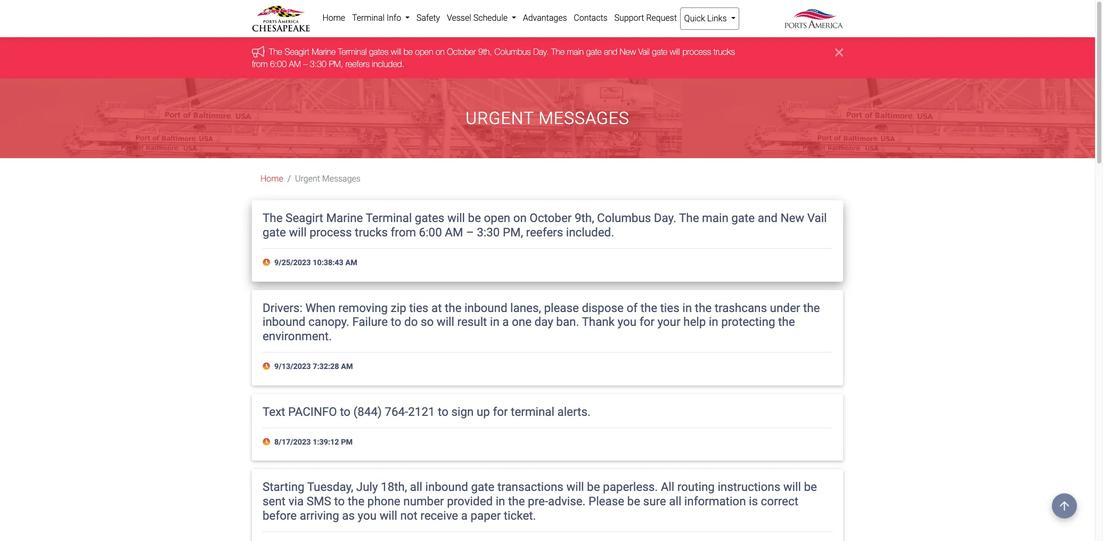 Task type: vqa. For each thing, say whether or not it's contained in the screenshot.
Bill Of Lading
no



Task type: locate. For each thing, give the bounding box(es) containing it.
0 vertical spatial all
[[410, 480, 422, 494]]

0 vertical spatial marine
[[312, 47, 336, 57]]

0 vertical spatial included.
[[372, 59, 404, 69]]

transactions
[[497, 480, 563, 494]]

0 horizontal spatial messages
[[322, 174, 361, 184]]

1 vertical spatial october
[[530, 211, 572, 225]]

included.
[[372, 59, 404, 69], [566, 225, 614, 239]]

as
[[342, 509, 355, 523]]

0 vertical spatial pm,
[[329, 59, 343, 69]]

process
[[683, 47, 711, 57], [310, 225, 352, 239]]

info
[[387, 13, 401, 23]]

1 horizontal spatial ties
[[660, 301, 680, 315]]

0 vertical spatial terminal
[[352, 13, 385, 23]]

home for home link to the top
[[322, 13, 345, 23]]

0 vertical spatial –
[[303, 59, 308, 69]]

marine
[[312, 47, 336, 57], [326, 211, 363, 225]]

all
[[410, 480, 422, 494], [669, 494, 681, 508]]

main inside the seagirt marine terminal gates will be open on october 9th, columbus day. the main gate and new vail gate will process trucks from 6:00 am – 3:30 pm, reefers included. link
[[567, 47, 584, 57]]

clock image left 9/13/2023 on the bottom left of the page
[[263, 363, 272, 370]]

open
[[415, 47, 433, 57], [484, 211, 510, 225]]

you right as
[[358, 509, 377, 523]]

0 vertical spatial trucks
[[714, 47, 735, 57]]

under
[[770, 301, 800, 315]]

pacinfo
[[288, 405, 337, 419]]

clock image
[[263, 363, 272, 370], [263, 438, 272, 446]]

seagirt inside alert
[[285, 47, 309, 57]]

1 horizontal spatial all
[[669, 494, 681, 508]]

clock image left 8/17/2023
[[263, 438, 272, 446]]

0 horizontal spatial you
[[358, 509, 377, 523]]

1 vertical spatial trucks
[[355, 225, 388, 239]]

0 horizontal spatial home
[[260, 174, 283, 184]]

1 horizontal spatial trucks
[[714, 47, 735, 57]]

home
[[322, 13, 345, 23], [260, 174, 283, 184]]

0 horizontal spatial 9th,
[[478, 47, 492, 57]]

0 vertical spatial from
[[252, 59, 268, 69]]

0 horizontal spatial on
[[436, 47, 445, 57]]

inbound down "drivers:"
[[263, 315, 305, 329]]

0 vertical spatial october
[[447, 47, 476, 57]]

inbound
[[465, 301, 507, 315], [263, 315, 305, 329], [425, 480, 468, 494]]

0 vertical spatial reefers
[[346, 59, 370, 69]]

ties
[[409, 301, 428, 315], [660, 301, 680, 315]]

0 horizontal spatial main
[[567, 47, 584, 57]]

to left sign
[[438, 405, 448, 419]]

0 horizontal spatial vail
[[638, 47, 650, 57]]

in up paper
[[496, 494, 505, 508]]

1 vertical spatial open
[[484, 211, 510, 225]]

to up as
[[334, 494, 345, 508]]

0 horizontal spatial urgent messages
[[295, 174, 361, 184]]

the
[[445, 301, 462, 315], [640, 301, 657, 315], [695, 301, 712, 315], [803, 301, 820, 315], [778, 315, 795, 329], [348, 494, 364, 508], [508, 494, 525, 508]]

vessel
[[447, 13, 471, 23]]

1 vertical spatial included.
[[566, 225, 614, 239]]

arriving
[[300, 509, 339, 523]]

0 horizontal spatial included.
[[372, 59, 404, 69]]

0 vertical spatial new
[[620, 47, 636, 57]]

starting tuesday, july 18th, all inbound gate transactions will be paperless. all routing instructions will be sent via sms to the phone number provided in the pre-advise. please be sure all information is correct before arriving as you will not receive a paper ticket.
[[263, 480, 817, 523]]

0 vertical spatial a
[[502, 315, 509, 329]]

the seagirt marine terminal gates will be open on october 9th, columbus day. the main gate and new vail gate will process trucks from 6:00 am – 3:30 pm, reefers included. alert
[[0, 37, 1095, 78]]

764-
[[385, 405, 408, 419]]

– inside alert
[[303, 59, 308, 69]]

and
[[604, 47, 617, 57], [758, 211, 778, 225]]

support request
[[614, 13, 677, 23]]

am inside alert
[[289, 59, 301, 69]]

0 vertical spatial the seagirt marine terminal gates will be open on october 9th, columbus day. the main gate and new vail gate will process trucks from 6:00 am – 3:30 pm, reefers included.
[[252, 47, 735, 69]]

1 horizontal spatial for
[[640, 315, 655, 329]]

1 horizontal spatial reefers
[[526, 225, 563, 239]]

0 vertical spatial process
[[683, 47, 711, 57]]

1 horizontal spatial columbus
[[597, 211, 651, 225]]

0 horizontal spatial columbus
[[494, 47, 531, 57]]

1 horizontal spatial urgent messages
[[466, 108, 629, 128]]

to down the zip
[[391, 315, 401, 329]]

seagirt up 9/25/2023 10:38:43 am
[[286, 211, 323, 225]]

ban.
[[556, 315, 579, 329]]

1 clock image from the top
[[263, 363, 272, 370]]

0 vertical spatial columbus
[[494, 47, 531, 57]]

ticket.
[[504, 509, 536, 523]]

6:00
[[270, 59, 287, 69], [419, 225, 442, 239]]

0 vertical spatial for
[[640, 315, 655, 329]]

1 vertical spatial home
[[260, 174, 283, 184]]

0 horizontal spatial october
[[447, 47, 476, 57]]

advise.
[[548, 494, 586, 508]]

0 horizontal spatial 6:00
[[270, 59, 287, 69]]

1 vertical spatial urgent
[[295, 174, 320, 184]]

0 vertical spatial on
[[436, 47, 445, 57]]

9/13/2023 7:32:28 am
[[272, 362, 353, 371]]

on inside alert
[[436, 47, 445, 57]]

1 vertical spatial 9th,
[[575, 211, 594, 225]]

0 vertical spatial 6:00
[[270, 59, 287, 69]]

1 horizontal spatial pm,
[[503, 225, 523, 239]]

2 vertical spatial inbound
[[425, 480, 468, 494]]

new inside alert
[[620, 47, 636, 57]]

dispose
[[582, 301, 624, 315]]

0 horizontal spatial for
[[493, 405, 508, 419]]

9/25/2023
[[274, 258, 311, 267]]

0 horizontal spatial –
[[303, 59, 308, 69]]

1:39:12
[[313, 438, 339, 447]]

1 horizontal spatial home link
[[319, 7, 349, 29]]

you down of
[[618, 315, 637, 329]]

1 horizontal spatial vail
[[807, 211, 827, 225]]

quick links link
[[680, 7, 739, 30]]

urgent messages
[[466, 108, 629, 128], [295, 174, 361, 184]]

seagirt right bullhorn icon
[[285, 47, 309, 57]]

gate
[[586, 47, 602, 57], [652, 47, 668, 57], [731, 211, 755, 225], [263, 225, 286, 239], [471, 480, 495, 494]]

1 horizontal spatial home
[[322, 13, 345, 23]]

a inside starting tuesday, july 18th, all inbound gate transactions will be paperless. all routing instructions will be sent via sms to the phone number provided in the pre-advise. please be sure all information is correct before arriving as you will not receive a paper ticket.
[[461, 509, 468, 523]]

reefers
[[346, 59, 370, 69], [526, 225, 563, 239]]

inbound up result
[[465, 301, 507, 315]]

receive
[[420, 509, 458, 523]]

2 vertical spatial terminal
[[366, 211, 412, 225]]

do
[[404, 315, 418, 329]]

1 horizontal spatial 9th,
[[575, 211, 594, 225]]

1 vertical spatial for
[[493, 405, 508, 419]]

1 vertical spatial main
[[702, 211, 729, 225]]

0 horizontal spatial gates
[[369, 47, 389, 57]]

0 horizontal spatial and
[[604, 47, 617, 57]]

to left (844)
[[340, 405, 351, 419]]

terminal info
[[352, 13, 403, 23]]

bullhorn image
[[252, 46, 269, 57]]

0 vertical spatial home link
[[319, 7, 349, 29]]

0 vertical spatial vail
[[638, 47, 650, 57]]

1 vertical spatial terminal
[[338, 47, 367, 57]]

pre-
[[528, 494, 548, 508]]

1 horizontal spatial messages
[[539, 108, 629, 128]]

phone
[[367, 494, 400, 508]]

from
[[252, 59, 268, 69], [391, 225, 416, 239]]

support request link
[[611, 7, 680, 29]]

the seagirt marine terminal gates will be open on october 9th, columbus day. the main gate and new vail gate will process trucks from 6:00 am – 3:30 pm, reefers included. link
[[252, 47, 735, 69]]

home link
[[319, 7, 349, 29], [260, 174, 283, 184]]

0 vertical spatial messages
[[539, 108, 629, 128]]

3:30 inside alert
[[310, 59, 326, 69]]

help
[[683, 315, 706, 329]]

0 vertical spatial clock image
[[263, 363, 272, 370]]

2 ties from the left
[[660, 301, 680, 315]]

request
[[646, 13, 677, 23]]

from inside alert
[[252, 59, 268, 69]]

day
[[535, 315, 553, 329]]

main
[[567, 47, 584, 57], [702, 211, 729, 225]]

advantages link
[[520, 7, 570, 29]]

1 horizontal spatial day.
[[654, 211, 676, 225]]

1 horizontal spatial a
[[502, 315, 509, 329]]

columbus
[[494, 47, 531, 57], [597, 211, 651, 225]]

vail
[[638, 47, 650, 57], [807, 211, 827, 225]]

1 horizontal spatial new
[[781, 211, 804, 225]]

is
[[749, 494, 758, 508]]

ties up do
[[409, 301, 428, 315]]

urgent
[[466, 108, 534, 128], [295, 174, 320, 184]]

ties up your
[[660, 301, 680, 315]]

process down quick
[[683, 47, 711, 57]]

zip
[[391, 301, 406, 315]]

all up number
[[410, 480, 422, 494]]

text
[[263, 405, 285, 419]]

0 vertical spatial you
[[618, 315, 637, 329]]

0 vertical spatial day.
[[533, 47, 549, 57]]

0 horizontal spatial new
[[620, 47, 636, 57]]

for right up
[[493, 405, 508, 419]]

a left one
[[502, 315, 509, 329]]

the
[[269, 47, 282, 57], [551, 47, 565, 57], [263, 211, 283, 225], [679, 211, 699, 225]]

0 vertical spatial urgent
[[466, 108, 534, 128]]

quick links
[[684, 13, 729, 23]]

in up help
[[682, 301, 692, 315]]

1 vertical spatial clock image
[[263, 438, 272, 446]]

in
[[682, 301, 692, 315], [490, 315, 499, 329], [709, 315, 718, 329], [496, 494, 505, 508]]

gates
[[369, 47, 389, 57], [415, 211, 444, 225]]

to inside drivers: when removing zip ties at the inbound lanes, please dispose of the ties in the trashcans under the inbound canopy.  failure to do so will result in a one day ban. thank you for your help in protecting the environment.
[[391, 315, 401, 329]]

the right at
[[445, 301, 462, 315]]

all down all
[[669, 494, 681, 508]]

the seagirt marine terminal gates will be open on october 9th, columbus day. the main gate and new vail gate will process trucks from 6:00 am – 3:30 pm, reefers included.
[[252, 47, 735, 69], [263, 211, 827, 239]]

the right under
[[803, 301, 820, 315]]

am
[[289, 59, 301, 69], [445, 225, 463, 239], [345, 258, 357, 267], [341, 362, 353, 371]]

october
[[447, 47, 476, 57], [530, 211, 572, 225]]

1 vertical spatial all
[[669, 494, 681, 508]]

0 vertical spatial open
[[415, 47, 433, 57]]

sign
[[451, 405, 474, 419]]

pm, inside alert
[[329, 59, 343, 69]]

1 vertical spatial urgent messages
[[295, 174, 361, 184]]

1 vertical spatial new
[[781, 211, 804, 225]]

a down provided
[[461, 509, 468, 523]]

1 horizontal spatial you
[[618, 315, 637, 329]]

open inside alert
[[415, 47, 433, 57]]

2 clock image from the top
[[263, 438, 272, 446]]

seagirt
[[285, 47, 309, 57], [286, 211, 323, 225]]

0 horizontal spatial a
[[461, 509, 468, 523]]

please
[[544, 301, 579, 315]]

before
[[263, 509, 297, 523]]

provided
[[447, 494, 493, 508]]

inbound up number
[[425, 480, 468, 494]]

you inside starting tuesday, july 18th, all inbound gate transactions will be paperless. all routing instructions will be sent via sms to the phone number provided in the pre-advise. please be sure all information is correct before arriving as you will not receive a paper ticket.
[[358, 509, 377, 523]]

1 vertical spatial a
[[461, 509, 468, 523]]

1 vertical spatial reefers
[[526, 225, 563, 239]]

0 horizontal spatial trucks
[[355, 225, 388, 239]]

1 horizontal spatial urgent
[[466, 108, 534, 128]]

for inside drivers: when removing zip ties at the inbound lanes, please dispose of the ties in the trashcans under the inbound canopy.  failure to do so will result in a one day ban. thank you for your help in protecting the environment.
[[640, 315, 655, 329]]

0 horizontal spatial from
[[252, 59, 268, 69]]

in right result
[[490, 315, 499, 329]]

go to top image
[[1052, 490, 1077, 515]]

pm,
[[329, 59, 343, 69], [503, 225, 523, 239]]

6:00 inside the seagirt marine terminal gates will be open on october 9th, columbus day. the main gate and new vail gate will process trucks from 6:00 am – 3:30 pm, reefers included. link
[[270, 59, 287, 69]]

be
[[404, 47, 413, 57], [468, 211, 481, 225], [587, 480, 600, 494], [804, 480, 817, 494], [627, 494, 640, 508]]

1 horizontal spatial included.
[[566, 225, 614, 239]]

a inside drivers: when removing zip ties at the inbound lanes, please dispose of the ties in the trashcans under the inbound canopy.  failure to do so will result in a one day ban. thank you for your help in protecting the environment.
[[502, 315, 509, 329]]

1 horizontal spatial gates
[[415, 211, 444, 225]]

for left your
[[640, 315, 655, 329]]

3:30
[[310, 59, 326, 69], [477, 225, 500, 239]]

trucks inside alert
[[714, 47, 735, 57]]

–
[[303, 59, 308, 69], [466, 225, 474, 239]]

information
[[684, 494, 746, 508]]

process up 10:38:43
[[310, 225, 352, 239]]

0 horizontal spatial ties
[[409, 301, 428, 315]]

1 horizontal spatial from
[[391, 225, 416, 239]]



Task type: describe. For each thing, give the bounding box(es) containing it.
1 vertical spatial –
[[466, 225, 474, 239]]

reefers inside alert
[[346, 59, 370, 69]]

sms
[[307, 494, 331, 508]]

july
[[356, 480, 378, 494]]

inbound inside starting tuesday, july 18th, all inbound gate transactions will be paperless. all routing instructions will be sent via sms to the phone number provided in the pre-advise. please be sure all information is correct before arriving as you will not receive a paper ticket.
[[425, 480, 468, 494]]

1 vertical spatial day.
[[654, 211, 676, 225]]

your
[[658, 315, 680, 329]]

instructions
[[718, 480, 780, 494]]

paper
[[471, 509, 501, 523]]

text pacinfo to (844) 764-2121 to sign up for terminal alerts.
[[263, 405, 591, 419]]

1 horizontal spatial 3:30
[[477, 225, 500, 239]]

day. inside alert
[[533, 47, 549, 57]]

0 horizontal spatial urgent
[[295, 174, 320, 184]]

1 vertical spatial pm,
[[503, 225, 523, 239]]

1 vertical spatial process
[[310, 225, 352, 239]]

the down under
[[778, 315, 795, 329]]

vessel schedule link
[[443, 7, 520, 29]]

support
[[614, 13, 644, 23]]

1 vertical spatial and
[[758, 211, 778, 225]]

please
[[589, 494, 624, 508]]

1 horizontal spatial open
[[484, 211, 510, 225]]

the up help
[[695, 301, 712, 315]]

home for bottommost home link
[[260, 174, 283, 184]]

paperless.
[[603, 480, 658, 494]]

1 vertical spatial columbus
[[597, 211, 651, 225]]

9th, inside the seagirt marine terminal gates will be open on october 9th, columbus day. the main gate and new vail gate will process trucks from 6:00 am – 3:30 pm, reefers included. link
[[478, 47, 492, 57]]

routing
[[677, 480, 715, 494]]

8/17/2023 1:39:12 pm
[[272, 438, 353, 447]]

safety
[[417, 13, 440, 23]]

1 vertical spatial inbound
[[263, 315, 305, 329]]

you inside drivers: when removing zip ties at the inbound lanes, please dispose of the ties in the trashcans under the inbound canopy.  failure to do so will result in a one day ban. thank you for your help in protecting the environment.
[[618, 315, 637, 329]]

in right help
[[709, 315, 718, 329]]

sure
[[643, 494, 666, 508]]

removing
[[338, 301, 388, 315]]

1 vertical spatial from
[[391, 225, 416, 239]]

links
[[707, 13, 727, 23]]

(844)
[[353, 405, 382, 419]]

lanes,
[[510, 301, 541, 315]]

included. inside alert
[[372, 59, 404, 69]]

be inside alert
[[404, 47, 413, 57]]

drivers: when removing zip ties at the inbound lanes, please dispose of the ties in the trashcans under the inbound canopy.  failure to do so will result in a one day ban. thank you for your help in protecting the environment.
[[263, 301, 820, 343]]

thank
[[582, 315, 615, 329]]

the up as
[[348, 494, 364, 508]]

one
[[512, 315, 532, 329]]

contacts
[[574, 13, 608, 23]]

of
[[627, 301, 638, 315]]

7:32:28
[[313, 362, 339, 371]]

tuesday,
[[307, 480, 353, 494]]

marine inside alert
[[312, 47, 336, 57]]

so
[[421, 315, 434, 329]]

columbus inside the seagirt marine terminal gates will be open on october 9th, columbus day. the main gate and new vail gate will process trucks from 6:00 am – 3:30 pm, reefers included. link
[[494, 47, 531, 57]]

number
[[403, 494, 444, 508]]

october inside alert
[[447, 47, 476, 57]]

safety link
[[413, 7, 443, 29]]

1 horizontal spatial 6:00
[[419, 225, 442, 239]]

environment.
[[263, 329, 332, 343]]

correct
[[761, 494, 798, 508]]

1 vertical spatial the seagirt marine terminal gates will be open on october 9th, columbus day. the main gate and new vail gate will process trucks from 6:00 am – 3:30 pm, reefers included.
[[263, 211, 827, 239]]

will inside drivers: when removing zip ties at the inbound lanes, please dispose of the ties in the trashcans under the inbound canopy.  failure to do so will result in a one day ban. thank you for your help in protecting the environment.
[[437, 315, 454, 329]]

to inside starting tuesday, july 18th, all inbound gate transactions will be paperless. all routing instructions will be sent via sms to the phone number provided in the pre-advise. please be sure all information is correct before arriving as you will not receive a paper ticket.
[[334, 494, 345, 508]]

1 ties from the left
[[409, 301, 428, 315]]

up
[[477, 405, 490, 419]]

1 horizontal spatial october
[[530, 211, 572, 225]]

gates inside the seagirt marine terminal gates will be open on october 9th, columbus day. the main gate and new vail gate will process trucks from 6:00 am – 3:30 pm, reefers included. link
[[369, 47, 389, 57]]

advantages
[[523, 13, 567, 23]]

protecting
[[721, 315, 775, 329]]

9/13/2023
[[274, 362, 311, 371]]

the seagirt marine terminal gates will be open on october 9th, columbus day. the main gate and new vail gate will process trucks from 6:00 am – 3:30 pm, reefers included. inside alert
[[252, 47, 735, 69]]

18th,
[[381, 480, 407, 494]]

contacts link
[[570, 7, 611, 29]]

the right of
[[640, 301, 657, 315]]

10:38:43
[[313, 258, 343, 267]]

vessel schedule
[[447, 13, 510, 23]]

and inside alert
[[604, 47, 617, 57]]

all
[[661, 480, 674, 494]]

failure
[[352, 315, 388, 329]]

1 vertical spatial vail
[[807, 211, 827, 225]]

8/17/2023
[[274, 438, 311, 447]]

alerts.
[[557, 405, 591, 419]]

0 horizontal spatial all
[[410, 480, 422, 494]]

1 vertical spatial marine
[[326, 211, 363, 225]]

pm
[[341, 438, 353, 447]]

terminal
[[511, 405, 554, 419]]

drivers:
[[263, 301, 302, 315]]

trashcans
[[715, 301, 767, 315]]

result
[[457, 315, 487, 329]]

0 vertical spatial inbound
[[465, 301, 507, 315]]

terminal inside alert
[[338, 47, 367, 57]]

at
[[431, 301, 442, 315]]

not
[[400, 509, 418, 523]]

quick
[[684, 13, 705, 23]]

1 vertical spatial seagirt
[[286, 211, 323, 225]]

terminal info link
[[349, 7, 413, 29]]

canopy.
[[308, 315, 349, 329]]

vail inside alert
[[638, 47, 650, 57]]

1 vertical spatial on
[[513, 211, 527, 225]]

clock image for drivers: when removing zip ties at the inbound lanes, please dispose of the ties in the trashcans under the inbound canopy.  failure to do so will result in a one day ban. thank you for your help in protecting the environment.
[[263, 363, 272, 370]]

close image
[[835, 46, 843, 59]]

9/25/2023 10:38:43 am
[[272, 258, 357, 267]]

1 vertical spatial home link
[[260, 174, 283, 184]]

schedule
[[473, 13, 508, 23]]

process inside the seagirt marine terminal gates will be open on october 9th, columbus day. the main gate and new vail gate will process trucks from 6:00 am – 3:30 pm, reefers included. link
[[683, 47, 711, 57]]

when
[[305, 301, 335, 315]]

the up ticket.
[[508, 494, 525, 508]]

sent
[[263, 494, 286, 508]]

1 horizontal spatial main
[[702, 211, 729, 225]]

0 vertical spatial urgent messages
[[466, 108, 629, 128]]

1 vertical spatial gates
[[415, 211, 444, 225]]

2121
[[408, 405, 435, 419]]

clock image for text pacinfo to (844) 764-2121 to sign up for terminal alerts.
[[263, 438, 272, 446]]

via
[[288, 494, 304, 508]]

in inside starting tuesday, july 18th, all inbound gate transactions will be paperless. all routing instructions will be sent via sms to the phone number provided in the pre-advise. please be sure all information is correct before arriving as you will not receive a paper ticket.
[[496, 494, 505, 508]]

clock image
[[263, 259, 272, 267]]

gate inside starting tuesday, july 18th, all inbound gate transactions will be paperless. all routing instructions will be sent via sms to the phone number provided in the pre-advise. please be sure all information is correct before arriving as you will not receive a paper ticket.
[[471, 480, 495, 494]]

starting
[[263, 480, 304, 494]]



